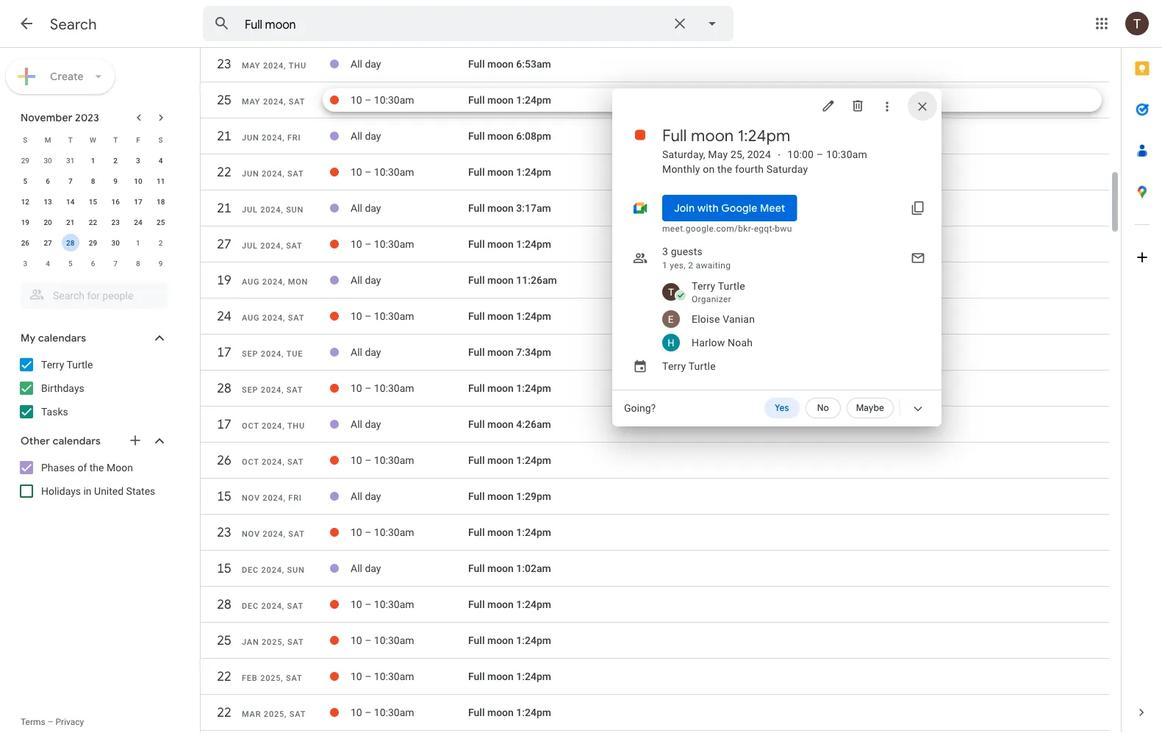 Task type: describe. For each thing, give the bounding box(es) containing it.
sep 2024 , tue
[[242, 349, 303, 359]]

holidays in united states
[[41, 485, 155, 497]]

my calendars list
[[3, 353, 182, 424]]

all day cell for full moon 11:26am
[[351, 268, 469, 292]]

2024 for aug 2024 , sat
[[262, 313, 283, 323]]

1 t from the left
[[68, 135, 73, 144]]

2024 for dec 2024 , sat
[[262, 602, 282, 611]]

25 element
[[152, 213, 170, 231]]

dec 2024 , sat
[[242, 602, 304, 611]]

23 inside grid
[[111, 218, 120, 227]]

full for may 2024 , thu
[[469, 58, 485, 70]]

2024 inside full moon 1:24pm saturday, may 25, 2024 ⋅ 10:00 – 10:30am monthly on the fourth saturday
[[748, 148, 772, 160]]

feb
[[242, 674, 258, 683]]

24 link
[[211, 303, 238, 330]]

google
[[722, 202, 758, 215]]

7:34pm
[[517, 346, 552, 358]]

bwu
[[776, 224, 793, 234]]

10 – 10:30am for jul 2024 , sat
[[351, 238, 415, 250]]

10 – 10:30am for jan 2025 , sat
[[351, 635, 415, 647]]

oct 2024 , thu
[[242, 421, 305, 431]]

moon inside full moon 1:24pm saturday, may 25, 2024 ⋅ 10:00 – 10:30am monthly on the fourth saturday
[[691, 125, 734, 146]]

october 30 element
[[39, 152, 57, 169]]

14
[[66, 197, 75, 206]]

join with google meet
[[675, 202, 786, 215]]

search options image
[[698, 9, 727, 38]]

17 link for full moon 7:34pm
[[211, 339, 238, 366]]

holidays
[[41, 485, 81, 497]]

full moon 1:29pm button
[[469, 490, 552, 503]]

9 inside december 9 element
[[159, 259, 163, 268]]

0 vertical spatial 5
[[23, 177, 27, 185]]

13
[[44, 197, 52, 206]]

december 6 element
[[84, 255, 102, 272]]

1:29pm
[[517, 490, 552, 503]]

27 row
[[201, 231, 1110, 265]]

the inside full moon 1:24pm saturday, may 25, 2024 ⋅ 10:00 – 10:30am monthly on the fourth saturday
[[718, 163, 733, 175]]

3 22 row from the top
[[201, 700, 1110, 733]]

10:30am for aug 2024 , sat
[[374, 310, 415, 322]]

2024 for nov 2024 , fri
[[263, 494, 284, 503]]

mar 2025 , sat
[[242, 710, 306, 719]]

guests tree
[[607, 277, 942, 355]]

clear search image
[[666, 9, 695, 38]]

terms – privacy
[[21, 717, 84, 727]]

11:26am
[[517, 274, 557, 286]]

december 4 element
[[39, 255, 57, 272]]

full moon 1:29pm
[[469, 490, 552, 503]]

26 link
[[211, 447, 238, 474]]

10 – 10:30am cell for jun 2024 , sat
[[351, 160, 469, 184]]

no
[[818, 403, 830, 414]]

Search for people text field
[[29, 282, 159, 309]]

21 element
[[62, 213, 79, 231]]

1 23 row from the top
[[201, 51, 1110, 85]]

10 for aug 2024 , sat
[[351, 310, 362, 322]]

10 – 10:30am for sep 2024 , sat
[[351, 382, 415, 394]]

moon for may 2024 , sat
[[488, 94, 514, 106]]

none search field search for people
[[0, 277, 182, 309]]

full moon 1:02am
[[469, 563, 551, 575]]

1 17 row from the top
[[201, 339, 1110, 373]]

– for sep 2024 , sat
[[365, 382, 372, 394]]

Search text field
[[245, 17, 663, 32]]

19 link
[[211, 267, 238, 293]]

sep for 28
[[242, 385, 258, 395]]

, for oct 2024 , thu
[[283, 421, 285, 431]]

27 for 27 element
[[44, 238, 52, 247]]

full moon 1:24pm button for mar 2025 , sat
[[469, 707, 552, 719]]

november
[[21, 111, 72, 124]]

1 horizontal spatial terry turtle
[[663, 360, 716, 372]]

jun 2024 , fri
[[242, 133, 301, 142]]

1 s from the left
[[23, 135, 27, 144]]

on
[[703, 163, 715, 175]]

privacy
[[56, 717, 84, 727]]

25 inside november 2023 grid
[[157, 218, 165, 227]]

harlow noah tree item
[[642, 331, 942, 355]]

full moon 1:02am button
[[469, 563, 551, 575]]

– inside full moon 1:24pm saturday, may 25, 2024 ⋅ 10:00 – 10:30am monthly on the fourth saturday
[[817, 148, 824, 160]]

moon
[[107, 462, 133, 474]]

26 row
[[201, 447, 1110, 481]]

full moon 4:26am
[[469, 418, 551, 430]]

2 15 row from the top
[[201, 555, 1110, 589]]

3:17am
[[517, 202, 551, 214]]

december 8 element
[[129, 255, 147, 272]]

united
[[94, 485, 124, 497]]

full for jul 2024 , sun
[[469, 202, 485, 214]]

1 vertical spatial 6
[[91, 259, 95, 268]]

all day cell for full moon 3:17am
[[351, 196, 469, 220]]

2024 for dec 2024 , sun
[[262, 566, 282, 575]]

1 vertical spatial 2
[[159, 238, 163, 247]]

17 for full moon 7:34pm
[[216, 344, 231, 361]]

, for dec 2024 , sat
[[282, 602, 285, 611]]

10:30am for sep 2024 , sat
[[374, 382, 415, 394]]

show additional actions image
[[911, 402, 926, 416]]

17 link for full moon 4:26am
[[211, 411, 238, 438]]

full moon 7:34pm
[[469, 346, 552, 358]]

birthdays
[[41, 382, 84, 394]]

12
[[21, 197, 29, 206]]

10 – 10:30am for may 2024 , sat
[[351, 94, 415, 106]]

6:08pm
[[517, 130, 552, 142]]

terry turtle, attending, organizer tree item
[[642, 277, 942, 307]]

moon for nov 2024 , sat
[[488, 526, 514, 539]]

f
[[136, 135, 140, 144]]

25 link for may 2024
[[211, 87, 238, 113]]

dec for 15
[[242, 566, 259, 575]]

1 21 row from the top
[[201, 123, 1110, 157]]

vanian
[[723, 313, 755, 325]]

join
[[675, 202, 695, 215]]

row group containing 29
[[14, 150, 172, 274]]

jul 2024 , sun
[[242, 205, 304, 214]]

full moon 1:24pm button for jul 2024 , sat
[[469, 238, 552, 250]]

row containing s
[[14, 129, 172, 150]]

1 horizontal spatial turtle
[[689, 360, 716, 372]]

aug 2024 , sat
[[242, 313, 305, 323]]

terry turtle organizer
[[692, 280, 746, 305]]

all for full moon 1:29pm
[[351, 490, 363, 503]]

1:24pm for oct 2024 , sat
[[517, 454, 552, 467]]

full moon 11:26am
[[469, 274, 557, 286]]

24 for 24 element
[[134, 218, 142, 227]]

– for nov 2024 , sat
[[365, 526, 372, 539]]

full for nov 2024 , fri
[[469, 490, 485, 503]]

full moon 3:17am
[[469, 202, 551, 214]]

10 – 10:30am cell for aug 2024 , sat
[[351, 305, 469, 328]]

full moon 1:24pm for oct 2024 , sat
[[469, 454, 552, 467]]

10 – 10:30am cell for jan 2025 , sat
[[351, 629, 469, 652]]

december 3 element
[[16, 255, 34, 272]]

yes button
[[765, 398, 800, 419]]

terry inside terry turtle organizer
[[692, 280, 716, 292]]

20
[[44, 218, 52, 227]]

full for jul 2024 , sat
[[469, 238, 485, 250]]

aug for 24
[[242, 313, 260, 323]]

jul 2024 , sat
[[242, 241, 303, 250]]

turtle inside terry turtle organizer
[[718, 280, 746, 292]]

26 element
[[16, 234, 34, 252]]

1:24pm for may 2024 , sat
[[517, 94, 552, 106]]

jun for 22
[[242, 169, 259, 178]]

14 element
[[62, 193, 79, 210]]

30 for 30 element on the left top of the page
[[111, 238, 120, 247]]

full for nov 2024 , sat
[[469, 526, 485, 539]]

24 row
[[201, 303, 1110, 337]]

1 inside 3 guests 1 yes, 2 awaiting
[[663, 260, 668, 271]]

27 link
[[211, 231, 238, 257]]

2 17 row from the top
[[201, 411, 1110, 445]]

nov 2024 , sat
[[242, 530, 305, 539]]

full moon 1:24pm button for nov 2024 , sat
[[469, 526, 552, 539]]

december 1 element
[[129, 234, 147, 252]]

1:02am
[[517, 563, 551, 575]]

nov 2024 , fri
[[242, 494, 302, 503]]

full moon 6:08pm button
[[469, 130, 552, 142]]

fourth
[[736, 163, 764, 175]]

maybe button
[[847, 398, 894, 419]]

create
[[50, 70, 84, 83]]

with
[[698, 202, 719, 215]]

0 vertical spatial 2
[[114, 156, 118, 165]]

23 for all
[[216, 56, 231, 72]]

meet
[[761, 202, 786, 215]]

terms link
[[21, 717, 45, 727]]

– for oct 2024 , sat
[[365, 454, 372, 467]]

10:30am for jun 2024 , sat
[[374, 166, 415, 178]]

other calendars
[[21, 435, 101, 448]]

all day for full moon 11:26am
[[351, 274, 381, 286]]

10 – 10:30am cell for nov 2024 , sat
[[351, 521, 469, 544]]

3 inside 3 guests 1 yes, 2 awaiting
[[663, 245, 669, 257]]

mar
[[242, 710, 261, 719]]

10 for feb 2025 , sat
[[351, 671, 362, 683]]

dec 2024 , sun
[[242, 566, 305, 575]]

harlow noah
[[692, 337, 753, 349]]

saturday,
[[663, 148, 706, 160]]

1:24pm for mar 2025 , sat
[[517, 707, 552, 719]]

2 21 row from the top
[[201, 195, 1110, 229]]

terry turtle inside the my calendars list
[[41, 359, 93, 371]]

4 inside december 4 element
[[46, 259, 50, 268]]

full moon 1:24pm button for aug 2024 , sat
[[469, 310, 552, 322]]

29 for october 29 element
[[21, 156, 29, 165]]

join with google meet link
[[663, 195, 798, 221]]

sun for 15
[[287, 566, 305, 575]]

1 horizontal spatial 5
[[68, 259, 73, 268]]

moon for jun 2024 , sat
[[488, 166, 514, 178]]

17 inside november 2023 grid
[[134, 197, 142, 206]]

10 for dec 2024 , sat
[[351, 599, 362, 611]]

22 element
[[84, 213, 102, 231]]

2024 for aug 2024 , mon
[[262, 277, 283, 286]]

meet.google.com/bkr-
[[663, 224, 754, 234]]

full for mar 2025 , sat
[[469, 707, 485, 719]]

may inside full moon 1:24pm saturday, may 25, 2024 ⋅ 10:00 – 10:30am monthly on the fourth saturday
[[709, 148, 728, 160]]

full for sep 2024 , sat
[[469, 382, 485, 394]]

22 inside 22 element
[[89, 218, 97, 227]]

of
[[78, 462, 87, 474]]

other calendars button
[[3, 430, 182, 453]]

1 22 row from the top
[[201, 159, 1110, 193]]

sat for oct 2024 , sat
[[288, 458, 304, 467]]

my calendars button
[[3, 327, 182, 350]]

10 – 10:30am for dec 2024 , sat
[[351, 599, 415, 611]]

22 for feb 2025
[[216, 668, 231, 685]]

0 vertical spatial 7
[[68, 177, 73, 185]]

november 2023 grid
[[14, 129, 172, 274]]

2024 for oct 2024 , sat
[[262, 458, 283, 467]]

10 inside november 2023 grid
[[134, 177, 142, 185]]

1 25 row from the top
[[201, 87, 1110, 121]]

eloise vanian tree item
[[642, 307, 942, 331]]

november 2023
[[21, 111, 99, 124]]

10 – 10:30am for aug 2024 , sat
[[351, 310, 415, 322]]

sat for nov 2024 , sat
[[289, 530, 305, 539]]

, for aug 2024 , mon
[[283, 277, 286, 286]]

1:24pm for jun 2024 , sat
[[517, 166, 552, 178]]

, for feb 2025 , sat
[[281, 674, 284, 683]]

all day for full moon 7:34pm
[[351, 346, 381, 358]]

moon for feb 2025 , sat
[[488, 671, 514, 683]]

2 t from the left
[[113, 135, 118, 144]]

full moon 1:24pm button for dec 2024 , sat
[[469, 599, 552, 611]]

states
[[126, 485, 155, 497]]

monthly
[[663, 163, 701, 175]]

egqt-
[[754, 224, 776, 234]]

row containing 5
[[14, 171, 172, 191]]

w
[[90, 135, 96, 144]]

24 element
[[129, 213, 147, 231]]

1:24pm for dec 2024 , sat
[[517, 599, 552, 611]]

10:30am for mar 2025 , sat
[[374, 707, 415, 719]]

1 horizontal spatial 7
[[114, 259, 118, 268]]

terry inside the my calendars list
[[41, 359, 64, 371]]

organizer
[[692, 294, 732, 305]]

10 for sep 2024 , sat
[[351, 382, 362, 394]]

10 – 10:30am for feb 2025 , sat
[[351, 671, 415, 683]]

sat for feb 2025 , sat
[[286, 674, 303, 683]]

the inside list
[[90, 462, 104, 474]]

1:24pm inside full moon 1:24pm saturday, may 25, 2024 ⋅ 10:00 – 10:30am monthly on the fourth saturday
[[738, 125, 791, 146]]

2 28 row from the top
[[201, 591, 1110, 625]]

oct 2024 , sat
[[242, 458, 304, 467]]

18 element
[[152, 193, 170, 210]]

december 7 element
[[107, 255, 124, 272]]

full moon 7:34pm button
[[469, 346, 552, 358]]

6:53am
[[517, 58, 551, 70]]

2024 for sep 2024 , tue
[[261, 349, 282, 359]]

1 horizontal spatial 3
[[136, 156, 140, 165]]

19 row
[[201, 267, 1110, 301]]

full moon 11:26am button
[[469, 274, 557, 286]]

– for may 2024 , sat
[[365, 94, 372, 106]]

, for oct 2024 , sat
[[283, 458, 285, 467]]



Task type: locate. For each thing, give the bounding box(es) containing it.
2 horizontal spatial 1
[[663, 260, 668, 271]]

2024 up jan 2025 , sat
[[262, 602, 282, 611]]

19 up 24 link
[[216, 272, 231, 289]]

21 inside november 2023 grid
[[66, 218, 75, 227]]

2024 inside the 27 "row"
[[261, 241, 281, 250]]

1 full moon 1:24pm button from the top
[[469, 94, 552, 106]]

all day cell for full moon 7:34pm
[[351, 341, 469, 364]]

1 down 24 element
[[136, 238, 140, 247]]

1 vertical spatial 15 link
[[211, 555, 238, 582]]

1 vertical spatial 21 row
[[201, 195, 1110, 229]]

0 vertical spatial 23 row
[[201, 51, 1110, 85]]

4 10 – 10:30am from the top
[[351, 310, 415, 322]]

23 element
[[107, 213, 124, 231]]

2025 inside 25 row
[[262, 638, 283, 647]]

4 full moon 1:24pm button from the top
[[469, 310, 552, 322]]

jan
[[242, 638, 259, 647]]

row containing 29
[[14, 150, 172, 171]]

7 all day from the top
[[351, 490, 381, 503]]

, for sep 2024 , tue
[[282, 349, 284, 359]]

row containing 3
[[14, 253, 172, 274]]

jul for 21
[[242, 205, 258, 214]]

thu for 23
[[289, 61, 307, 70]]

2 jul from the top
[[242, 241, 258, 250]]

s right f
[[159, 135, 163, 144]]

22 left mar
[[216, 704, 231, 721]]

harlow
[[692, 337, 726, 349]]

20 element
[[39, 213, 57, 231]]

10 – 10:30am cell inside 26 row
[[351, 449, 469, 472]]

15 up 22 element
[[89, 197, 97, 206]]

10:30am
[[374, 94, 415, 106], [827, 148, 868, 160], [374, 166, 415, 178], [374, 238, 415, 250], [374, 310, 415, 322], [374, 382, 415, 394], [374, 454, 415, 467], [374, 526, 415, 539], [374, 599, 415, 611], [374, 635, 415, 647], [374, 671, 415, 683], [374, 707, 415, 719]]

0 vertical spatial 29
[[21, 156, 29, 165]]

0 horizontal spatial terry
[[41, 359, 64, 371]]

, down oct 2024 , thu
[[283, 458, 285, 467]]

10 – 10:30am cell inside the 27 "row"
[[351, 232, 469, 256]]

29 up december 6 element
[[89, 238, 97, 247]]

full moon 1:24pm for may 2024 , sat
[[469, 94, 552, 106]]

27 up 19 link
[[216, 236, 231, 253]]

1 23 link from the top
[[211, 51, 238, 77]]

1 horizontal spatial 29
[[89, 238, 97, 247]]

dec up 'jan'
[[242, 602, 259, 611]]

10 inside 26 row
[[351, 454, 362, 467]]

sat for dec 2024 , sat
[[287, 602, 304, 611]]

31
[[66, 156, 75, 165]]

sep for 17
[[242, 349, 258, 359]]

december 9 element
[[152, 255, 170, 272]]

1 15 link from the top
[[211, 483, 238, 510]]

may up may 2024 , sat
[[242, 61, 261, 70]]

full moon 1:24pm inside 26 row
[[469, 454, 552, 467]]

0 vertical spatial 19
[[21, 218, 29, 227]]

0 vertical spatial 25
[[216, 92, 231, 108]]

full moon 1:24pm for jan 2025 , sat
[[469, 635, 552, 647]]

thu inside 23 row
[[289, 61, 307, 70]]

moon inside 26 row
[[488, 454, 514, 467]]

19 element
[[16, 213, 34, 231]]

8 10 – 10:30am cell from the top
[[351, 593, 469, 616]]

privacy link
[[56, 717, 84, 727]]

, up nov 2024 , sat
[[284, 494, 286, 503]]

28 inside cell
[[66, 238, 75, 247]]

, inside the "24" row
[[283, 313, 286, 323]]

turtle inside the my calendars list
[[67, 359, 93, 371]]

mon
[[288, 277, 308, 286]]

day for full moon 1:02am
[[365, 563, 381, 575]]

1 sep from the top
[[242, 349, 258, 359]]

21 link up 27 link
[[211, 195, 238, 221]]

1 25 link from the top
[[211, 87, 238, 113]]

1 vertical spatial thu
[[288, 421, 305, 431]]

5 10 – 10:30am cell from the top
[[351, 377, 469, 400]]

row down 29 element
[[14, 253, 172, 274]]

1 17 link from the top
[[211, 339, 238, 366]]

december 5 element
[[62, 255, 79, 272]]

0 horizontal spatial 6
[[46, 177, 50, 185]]

sat inside 26 row
[[288, 458, 304, 467]]

, inside the 27 "row"
[[281, 241, 284, 250]]

16
[[111, 197, 120, 206]]

8 down december 1 element
[[136, 259, 140, 268]]

4 all day from the top
[[351, 274, 381, 286]]

4:26am
[[517, 418, 551, 430]]

1 vertical spatial 5
[[68, 259, 73, 268]]

2025 for feb 2025
[[260, 674, 281, 683]]

search heading
[[50, 15, 97, 33]]

may 2024 , sat
[[242, 97, 305, 106]]

meet.google.com/bkr-egqt-bwu
[[663, 224, 793, 234]]

the right the on
[[718, 163, 733, 175]]

all day cell inside 23 row
[[351, 52, 469, 76]]

0 vertical spatial 2025
[[262, 638, 283, 647]]

0 horizontal spatial s
[[23, 135, 27, 144]]

2024 inside 19 row
[[262, 277, 283, 286]]

moon for mar 2025 , sat
[[488, 707, 514, 719]]

1 vertical spatial 8
[[136, 259, 140, 268]]

thu up oct 2024 , sat
[[288, 421, 305, 431]]

7 10 – 10:30am cell from the top
[[351, 521, 469, 544]]

0 vertical spatial 28 row
[[201, 375, 1110, 409]]

19 inside november 2023 grid
[[21, 218, 29, 227]]

2024 down jun 2024 , fri
[[262, 169, 283, 178]]

2 s from the left
[[159, 135, 163, 144]]

19 inside 19 link
[[216, 272, 231, 289]]

2 day from the top
[[365, 130, 381, 142]]

go back image
[[18, 15, 35, 32]]

search image
[[207, 9, 237, 38]]

yes
[[775, 403, 790, 414]]

10:30am inside full moon 1:24pm saturday, may 25, 2024 ⋅ 10:00 – 10:30am monthly on the fourth saturday
[[827, 148, 868, 160]]

eloise vanian
[[692, 313, 755, 325]]

full moon 1:24pm for jul 2024 , sat
[[469, 238, 552, 250]]

nov inside 23 row
[[242, 530, 260, 539]]

1 vertical spatial 28 link
[[211, 591, 238, 618]]

2 horizontal spatial 3
[[663, 245, 669, 257]]

2 25 row from the top
[[201, 627, 1110, 661]]

, up dec 2024 , sun
[[284, 530, 286, 539]]

, for nov 2024 , fri
[[284, 494, 286, 503]]

, for jul 2024 , sun
[[281, 205, 284, 214]]

0 vertical spatial 25 link
[[211, 87, 238, 113]]

9 up 16 element
[[114, 177, 118, 185]]

1 full moon 1:24pm from the top
[[469, 94, 552, 106]]

28 link for sep 2024 , sat
[[211, 375, 238, 402]]

full for sep 2024 , tue
[[469, 346, 485, 358]]

– for mar 2025 , sat
[[365, 707, 372, 719]]

all for full moon 11:26am
[[351, 274, 363, 286]]

15 element
[[84, 193, 102, 210]]

all day cell inside 19 row
[[351, 268, 469, 292]]

17
[[134, 197, 142, 206], [216, 344, 231, 361], [216, 416, 231, 433]]

6 all day cell from the top
[[351, 413, 469, 436]]

aug inside the "24" row
[[242, 313, 260, 323]]

3 day from the top
[[365, 202, 381, 214]]

,
[[284, 61, 286, 70], [284, 97, 286, 106], [283, 133, 285, 142], [283, 169, 285, 178], [281, 205, 284, 214], [281, 241, 284, 250], [283, 277, 286, 286], [283, 313, 286, 323], [282, 349, 284, 359], [282, 385, 284, 395], [283, 421, 285, 431], [283, 458, 285, 467], [284, 494, 286, 503], [284, 530, 286, 539], [282, 566, 285, 575], [282, 602, 285, 611], [283, 638, 285, 647], [281, 674, 284, 683], [285, 710, 287, 719]]

full moon 1:24pm button for feb 2025 , sat
[[469, 671, 552, 683]]

aug inside 19 row
[[242, 277, 260, 286]]

23 row down clear search icon
[[201, 51, 1110, 85]]

0 vertical spatial calendars
[[38, 332, 86, 345]]

28 row
[[201, 375, 1110, 409], [201, 591, 1110, 625]]

0 vertical spatial dec
[[242, 566, 259, 575]]

4 10 – 10:30am cell from the top
[[351, 305, 469, 328]]

10 – 10:30am inside 23 row
[[351, 526, 415, 539]]

saturday
[[767, 163, 809, 175]]

1 all day cell from the top
[[351, 52, 469, 76]]

2 22 row from the top
[[201, 663, 1110, 697]]

aug 2024 , mon
[[242, 277, 308, 286]]

1 day from the top
[[365, 58, 381, 70]]

7 row from the top
[[14, 253, 172, 274]]

4 down 27 element
[[46, 259, 50, 268]]

0 horizontal spatial 19
[[21, 218, 29, 227]]

all day inside 23 row
[[351, 58, 381, 70]]

0 vertical spatial 28
[[66, 238, 75, 247]]

0 horizontal spatial 26
[[21, 238, 29, 247]]

0 vertical spatial sep
[[242, 349, 258, 359]]

0 horizontal spatial 29
[[21, 156, 29, 165]]

fri for 21
[[288, 133, 301, 142]]

sun for 21
[[286, 205, 304, 214]]

2 all day cell from the top
[[351, 124, 469, 148]]

0 vertical spatial 4
[[159, 156, 163, 165]]

maybe
[[857, 403, 885, 414]]

1 row from the top
[[14, 129, 172, 150]]

1 horizontal spatial 30
[[111, 238, 120, 247]]

29 left october 30 element
[[21, 156, 29, 165]]

0 horizontal spatial 8
[[91, 177, 95, 185]]

1 vertical spatial nov
[[242, 530, 260, 539]]

27 inside 27 element
[[44, 238, 52, 247]]

6 day from the top
[[365, 418, 381, 430]]

jul inside the 27 "row"
[[242, 241, 258, 250]]

s
[[23, 135, 27, 144], [159, 135, 163, 144]]

sep down the sep 2024 , tue
[[242, 385, 258, 395]]

28 link for dec 2024 , sat
[[211, 591, 238, 618]]

29 element
[[84, 234, 102, 252]]

23 left nov 2024 , sat
[[216, 524, 231, 541]]

calendars up of at the left of the page
[[53, 435, 101, 448]]

all for full moon 1:02am
[[351, 563, 363, 575]]

2 up 16 element
[[114, 156, 118, 165]]

0 horizontal spatial 24
[[134, 218, 142, 227]]

moon inside the "24" row
[[488, 310, 514, 322]]

6 row from the top
[[14, 232, 172, 253]]

aug right 19 link
[[242, 277, 260, 286]]

2024 up dec 2024 , sun
[[263, 530, 284, 539]]

28 link left sep 2024 , sat
[[211, 375, 238, 402]]

10 – 10:30am for oct 2024 , sat
[[351, 454, 415, 467]]

7 day from the top
[[365, 490, 381, 503]]

10 inside 23 row
[[351, 526, 362, 539]]

full moon 1:24pm inside the 27 "row"
[[469, 238, 552, 250]]

full moon 6:53am
[[469, 58, 551, 70]]

1 dec from the top
[[242, 566, 259, 575]]

all day inside 19 row
[[351, 274, 381, 286]]

all day
[[351, 58, 381, 70], [351, 130, 381, 142], [351, 202, 381, 214], [351, 274, 381, 286], [351, 346, 381, 358], [351, 418, 381, 430], [351, 490, 381, 503], [351, 563, 381, 575]]

2 jun from the top
[[242, 169, 259, 178]]

2024 up the sep 2024 , tue
[[262, 313, 283, 323]]

1 vertical spatial 21 link
[[211, 195, 238, 221]]

0 vertical spatial 28 link
[[211, 375, 238, 402]]

1 vertical spatial 17
[[216, 344, 231, 361]]

1 horizontal spatial s
[[159, 135, 163, 144]]

10:30am inside 23 row
[[374, 526, 415, 539]]

2 right yes,
[[689, 260, 694, 271]]

0 horizontal spatial 7
[[68, 177, 73, 185]]

1 vertical spatial the
[[90, 462, 104, 474]]

23 down search icon
[[216, 56, 231, 72]]

jun 2024 , sat
[[242, 169, 304, 178]]

calendars for my calendars
[[38, 332, 86, 345]]

15 for full moon 1:02am
[[216, 560, 231, 577]]

2024 left the tue
[[261, 349, 282, 359]]

1:24pm for jan 2025 , sat
[[517, 635, 552, 647]]

0 horizontal spatial the
[[90, 462, 104, 474]]

moon for aug 2024 , mon
[[488, 274, 514, 286]]

2 vertical spatial 28
[[216, 596, 231, 613]]

22 link left 'jun 2024 , sat'
[[211, 159, 238, 185]]

full moon 1:24pm button inside the 27 "row"
[[469, 238, 552, 250]]

, left the tue
[[282, 349, 284, 359]]

search
[[50, 15, 97, 33]]

8 full moon 1:24pm button from the top
[[469, 599, 552, 611]]

30 down 23 element
[[111, 238, 120, 247]]

3 row from the top
[[14, 171, 172, 191]]

oct inside 26 row
[[242, 458, 259, 467]]

10 – 10:30am cell for oct 2024 , sat
[[351, 449, 469, 472]]

moon inside 19 row
[[488, 274, 514, 286]]

sat for jan 2025 , sat
[[288, 638, 304, 647]]

0 vertical spatial 17 link
[[211, 339, 238, 366]]

6 all from the top
[[351, 418, 363, 430]]

0 vertical spatial sun
[[286, 205, 304, 214]]

thu up may 2024 , sat
[[289, 61, 307, 70]]

1 vertical spatial 28 row
[[201, 591, 1110, 625]]

all
[[351, 58, 363, 70], [351, 130, 363, 142], [351, 202, 363, 214], [351, 274, 363, 286], [351, 346, 363, 358], [351, 418, 363, 430], [351, 490, 363, 503], [351, 563, 363, 575]]

2 vertical spatial may
[[709, 148, 728, 160]]

27
[[216, 236, 231, 253], [44, 238, 52, 247]]

5 down 28 element
[[68, 259, 73, 268]]

sun down nov 2024 , sat
[[287, 566, 305, 575]]

, up oct 2024 , thu
[[282, 385, 284, 395]]

1 vertical spatial 21
[[216, 200, 231, 217]]

full moon 1:24pm for nov 2024 , sat
[[469, 526, 552, 539]]

1 down w
[[91, 156, 95, 165]]

25
[[216, 92, 231, 108], [157, 218, 165, 227], [216, 632, 231, 649]]

delete event image
[[851, 99, 866, 113]]

9 full moon 1:24pm button from the top
[[469, 635, 552, 647]]

turtle up birthdays
[[67, 359, 93, 371]]

24 inside row
[[216, 308, 231, 325]]

day for full moon 11:26am
[[365, 274, 381, 286]]

2 dec from the top
[[242, 602, 259, 611]]

row up december 6 element
[[14, 232, 172, 253]]

0 vertical spatial 30
[[44, 156, 52, 165]]

30
[[44, 156, 52, 165], [111, 238, 120, 247]]

2025 right mar
[[264, 710, 285, 719]]

27 inside 27 link
[[216, 236, 231, 253]]

10:30am for oct 2024 , sat
[[374, 454, 415, 467]]

21 down 14
[[66, 218, 75, 227]]

11 element
[[152, 172, 170, 190]]

0 vertical spatial 22 link
[[211, 159, 238, 185]]

11 full moon 1:24pm button from the top
[[469, 707, 552, 719]]

24 for 24 link
[[216, 308, 231, 325]]

2023
[[75, 111, 99, 124]]

28 cell
[[59, 232, 82, 253]]

sat inside 23 row
[[289, 530, 305, 539]]

1 horizontal spatial 19
[[216, 272, 231, 289]]

fri up nov 2024 , sat
[[289, 494, 302, 503]]

2024 up may 2024 , sat
[[263, 61, 284, 70]]

oct for 17
[[242, 421, 259, 431]]

22 link
[[211, 159, 238, 185], [211, 663, 238, 690], [211, 700, 238, 726]]

s up october 29 element
[[23, 135, 27, 144]]

15 left dec 2024 , sun
[[216, 560, 231, 577]]

dec for 28
[[242, 602, 259, 611]]

full moon 1:24pm for dec 2024 , sat
[[469, 599, 552, 611]]

– for jul 2024 , sat
[[365, 238, 372, 250]]

0 vertical spatial thu
[[289, 61, 307, 70]]

2 sep from the top
[[242, 385, 258, 395]]

day for full moon 4:26am
[[365, 418, 381, 430]]

october 31 element
[[62, 152, 79, 169]]

full moon 1:24pm button inside the "24" row
[[469, 310, 552, 322]]

sat inside the "24" row
[[288, 313, 305, 323]]

1 vertical spatial 28
[[216, 380, 231, 397]]

2 full moon 1:24pm from the top
[[469, 166, 552, 178]]

2 vertical spatial 1
[[663, 260, 668, 271]]

0 vertical spatial may
[[242, 61, 261, 70]]

full moon 1:24pm inside the "24" row
[[469, 310, 552, 322]]

2 17 link from the top
[[211, 411, 238, 438]]

11 full moon 1:24pm from the top
[[469, 707, 552, 719]]

october 29 element
[[16, 152, 34, 169]]

0 vertical spatial 17 row
[[201, 339, 1110, 373]]

may up jun 2024 , fri
[[242, 97, 261, 106]]

other calendars list
[[3, 456, 182, 503]]

row down w
[[14, 150, 172, 171]]

1 horizontal spatial terry
[[663, 360, 687, 372]]

0 horizontal spatial t
[[68, 135, 73, 144]]

thu inside 17 row
[[288, 421, 305, 431]]

25 link left 'jan'
[[211, 627, 238, 654]]

2 full moon 1:24pm button from the top
[[469, 166, 552, 178]]

10 inside the "24" row
[[351, 310, 362, 322]]

21 link
[[211, 123, 238, 149], [211, 195, 238, 221]]

1 horizontal spatial 8
[[136, 259, 140, 268]]

17 up 24 element
[[134, 197, 142, 206]]

7 all day cell from the top
[[351, 485, 469, 508]]

moon inside the 27 "row"
[[488, 238, 514, 250]]

11 10 – 10:30am cell from the top
[[351, 701, 469, 725]]

my calendars
[[21, 332, 86, 345]]

2024 down jul 2024 , sun
[[261, 241, 281, 250]]

16 element
[[107, 193, 124, 210]]

2024 inside 26 row
[[262, 458, 283, 467]]

2 15 link from the top
[[211, 555, 238, 582]]

22 left 'jun 2024 , sat'
[[216, 164, 231, 181]]

may up the on
[[709, 148, 728, 160]]

10 – 10:30am for jun 2024 , sat
[[351, 166, 415, 178]]

22 for mar 2025
[[216, 704, 231, 721]]

oct inside 17 row
[[242, 421, 259, 431]]

18
[[157, 197, 165, 206]]

full inside full moon 1:24pm saturday, may 25, 2024 ⋅ 10:00 – 10:30am monthly on the fourth saturday
[[663, 125, 688, 146]]

3 inside "element"
[[23, 259, 27, 268]]

25,
[[731, 148, 745, 160]]

21 up 27 link
[[216, 200, 231, 217]]

1 horizontal spatial 24
[[216, 308, 231, 325]]

in
[[83, 485, 92, 497]]

sep up sep 2024 , sat
[[242, 349, 258, 359]]

10:30am for may 2024 , sat
[[374, 94, 415, 106]]

1 inside december 1 element
[[136, 238, 140, 247]]

2 all from the top
[[351, 130, 363, 142]]

10 – 10:30am inside the "24" row
[[351, 310, 415, 322]]

full moon 6:53am button
[[469, 58, 551, 70]]

1:24pm inside 26 row
[[517, 454, 552, 467]]

1 vertical spatial 3
[[663, 245, 669, 257]]

sat inside the 27 "row"
[[286, 241, 303, 250]]

4 all from the top
[[351, 274, 363, 286]]

22 for jun 2024
[[216, 164, 231, 181]]

the
[[718, 163, 733, 175], [90, 462, 104, 474]]

1 vertical spatial may
[[242, 97, 261, 106]]

10 element
[[129, 172, 147, 190]]

full moon 1:24pm button inside 26 row
[[469, 454, 552, 467]]

24 down 19 link
[[216, 308, 231, 325]]

6 full moon 1:24pm button from the top
[[469, 454, 552, 467]]

2 horizontal spatial turtle
[[718, 280, 746, 292]]

0 vertical spatial 1
[[91, 156, 95, 165]]

all inside 19 row
[[351, 274, 363, 286]]

2 23 link from the top
[[211, 519, 238, 546]]

1 horizontal spatial 2
[[159, 238, 163, 247]]

27 down 20
[[44, 238, 52, 247]]

25 down 18
[[157, 218, 165, 227]]

0 horizontal spatial turtle
[[67, 359, 93, 371]]

5 day from the top
[[365, 346, 381, 358]]

11
[[157, 177, 165, 185]]

2 21 link from the top
[[211, 195, 238, 221]]

1 vertical spatial aug
[[242, 313, 260, 323]]

, down may 2024 , sat
[[283, 133, 285, 142]]

None search field
[[203, 6, 734, 41], [0, 277, 182, 309], [203, 6, 734, 41]]

row
[[14, 129, 172, 150], [14, 150, 172, 171], [14, 171, 172, 191], [14, 191, 172, 212], [14, 212, 172, 232], [14, 232, 172, 253], [14, 253, 172, 274]]

⋅
[[777, 148, 782, 160]]

0 vertical spatial 26
[[21, 238, 29, 247]]

1
[[91, 156, 95, 165], [136, 238, 140, 247], [663, 260, 668, 271]]

15 link down 26 link
[[211, 483, 238, 510]]

all day cell for full moon 6:53am
[[351, 52, 469, 76]]

terry turtle
[[41, 359, 93, 371], [663, 360, 716, 372]]

2 row from the top
[[14, 150, 172, 171]]

2 22 link from the top
[[211, 663, 238, 690]]

full inside 26 row
[[469, 454, 485, 467]]

2 oct from the top
[[242, 458, 259, 467]]

5 full moon 1:24pm button from the top
[[469, 382, 552, 394]]

yes,
[[670, 260, 686, 271]]

1 28 row from the top
[[201, 375, 1110, 409]]

1 vertical spatial 23
[[111, 218, 120, 227]]

19 for the 19 element
[[21, 218, 29, 227]]

1:24pm inside 23 row
[[517, 526, 552, 539]]

10 – 10:30am cell inside the "24" row
[[351, 305, 469, 328]]

row up 22 element
[[14, 191, 172, 212]]

4 full moon 1:24pm from the top
[[469, 310, 552, 322]]

21
[[216, 128, 231, 145], [216, 200, 231, 217], [66, 218, 75, 227]]

– inside the "24" row
[[365, 310, 372, 322]]

9 10 – 10:30am cell from the top
[[351, 629, 469, 652]]

all day for full moon 6:08pm
[[351, 130, 381, 142]]

10 10 – 10:30am from the top
[[351, 671, 415, 683]]

full inside the "24" row
[[469, 310, 485, 322]]

4 all day cell from the top
[[351, 268, 469, 292]]

30 down m
[[44, 156, 52, 165]]

, inside 19 row
[[283, 277, 286, 286]]

1 vertical spatial 25 link
[[211, 627, 238, 654]]

27 element
[[39, 234, 57, 252]]

0 vertical spatial 21
[[216, 128, 231, 145]]

– inside 23 row
[[365, 526, 372, 539]]

2024 inside the "24" row
[[262, 313, 283, 323]]

19
[[21, 218, 29, 227], [216, 272, 231, 289]]

may inside 23 row
[[242, 61, 261, 70]]

1 left yes,
[[663, 260, 668, 271]]

tab list
[[1122, 48, 1163, 692]]

, for sep 2024 , sat
[[282, 385, 284, 395]]

0 vertical spatial 23 link
[[211, 51, 238, 77]]

8 all day cell from the top
[[351, 557, 469, 580]]

thu
[[289, 61, 307, 70], [288, 421, 305, 431]]

1:24pm inside the 27 "row"
[[517, 238, 552, 250]]

, up may 2024 , sat
[[284, 61, 286, 70]]

all day cell for full moon 1:02am
[[351, 557, 469, 580]]

– for jun 2024 , sat
[[365, 166, 372, 178]]

row containing 12
[[14, 191, 172, 212]]

awaiting
[[696, 260, 731, 271]]

no button
[[806, 398, 841, 419]]

row containing 26
[[14, 232, 172, 253]]

10:30am for dec 2024 , sat
[[374, 599, 415, 611]]

1 vertical spatial 23 row
[[201, 519, 1110, 553]]

full moon 1:24pm inside 23 row
[[469, 526, 552, 539]]

10:30am for jan 2025 , sat
[[374, 635, 415, 647]]

1 vertical spatial fri
[[289, 494, 302, 503]]

4 day from the top
[[365, 274, 381, 286]]

2024 for jun 2024 , sat
[[262, 169, 283, 178]]

10 – 10:30am inside the 27 "row"
[[351, 238, 415, 250]]

day inside 19 row
[[365, 274, 381, 286]]

0 horizontal spatial 9
[[114, 177, 118, 185]]

1 21 link from the top
[[211, 123, 238, 149]]

moon for dec 2024 , sat
[[488, 599, 514, 611]]

1 vertical spatial 1
[[136, 238, 140, 247]]

12 element
[[16, 193, 34, 210]]

eloise
[[692, 313, 721, 325]]

full moon 1:24pm for feb 2025 , sat
[[469, 671, 552, 683]]

10 – 10:30am
[[351, 94, 415, 106], [351, 166, 415, 178], [351, 238, 415, 250], [351, 310, 415, 322], [351, 382, 415, 394], [351, 454, 415, 467], [351, 526, 415, 539], [351, 599, 415, 611], [351, 635, 415, 647], [351, 671, 415, 683], [351, 707, 415, 719]]

10 inside the 27 "row"
[[351, 238, 362, 250]]

1 vertical spatial oct
[[242, 458, 259, 467]]

1 22 link from the top
[[211, 159, 238, 185]]

11 10 – 10:30am from the top
[[351, 707, 415, 719]]

2 10 – 10:30am cell from the top
[[351, 160, 469, 184]]

10:30am inside 26 row
[[374, 454, 415, 467]]

1 15 row from the top
[[201, 483, 1110, 517]]

1 vertical spatial 25 row
[[201, 627, 1110, 661]]

row down 2023
[[14, 129, 172, 150]]

, down may 2024 , thu
[[284, 97, 286, 106]]

full inside 19 row
[[469, 274, 485, 286]]

5 full moon 1:24pm from the top
[[469, 382, 552, 394]]

full moon 3:17am button
[[469, 202, 551, 214]]

21 for full moon 3:17am
[[216, 200, 231, 217]]

sat up jul 2024 , sun
[[288, 169, 304, 178]]

terry turtle up birthdays
[[41, 359, 93, 371]]

1:24pm inside the "24" row
[[517, 310, 552, 322]]

full moon 1:24pm heading
[[663, 125, 791, 146]]

0 horizontal spatial 1
[[91, 156, 95, 165]]

terry up organizer
[[692, 280, 716, 292]]

19 down 12
[[21, 218, 29, 227]]

add other calendars image
[[128, 433, 143, 448]]

0 vertical spatial 22 row
[[201, 159, 1110, 193]]

0 horizontal spatial terry turtle
[[41, 359, 93, 371]]

sat down dec 2024 , sat
[[288, 638, 304, 647]]

1 vertical spatial 15 row
[[201, 555, 1110, 589]]

6 all day from the top
[[351, 418, 381, 430]]

25 link left may 2024 , sat
[[211, 87, 238, 113]]

7 full moon 1:24pm from the top
[[469, 526, 552, 539]]

22 left the feb
[[216, 668, 231, 685]]

10 for mar 2025 , sat
[[351, 707, 362, 719]]

0 vertical spatial 17
[[134, 197, 142, 206]]

december 2 element
[[152, 234, 170, 252]]

6 10 – 10:30am from the top
[[351, 454, 415, 467]]

0 vertical spatial jun
[[242, 133, 259, 142]]

0 vertical spatial 15
[[89, 197, 97, 206]]

2 horizontal spatial 2
[[689, 260, 694, 271]]

2 23 row from the top
[[201, 519, 1110, 553]]

full inside the 27 "row"
[[469, 238, 485, 250]]

6 10 – 10:30am cell from the top
[[351, 449, 469, 472]]

28 for sep 2024
[[216, 380, 231, 397]]

7 10 – 10:30am from the top
[[351, 526, 415, 539]]

10 – 10:30am inside 26 row
[[351, 454, 415, 467]]

3 guests 1 yes, 2 awaiting
[[663, 245, 731, 271]]

, for nov 2024 , sat
[[284, 530, 286, 539]]

day inside 23 row
[[365, 58, 381, 70]]

, inside 26 row
[[283, 458, 285, 467]]

row group
[[14, 150, 172, 274]]

23 row
[[201, 51, 1110, 85], [201, 519, 1110, 553]]

all inside 23 row
[[351, 58, 363, 70]]

5
[[23, 177, 27, 185], [68, 259, 73, 268]]

all for full moon 6:53am
[[351, 58, 363, 70]]

3 10 – 10:30am cell from the top
[[351, 232, 469, 256]]

3 down 26 element
[[23, 259, 27, 268]]

1 vertical spatial 24
[[216, 308, 231, 325]]

create button
[[6, 59, 115, 94]]

oct for 26
[[242, 458, 259, 467]]

2 down "25" element
[[159, 238, 163, 247]]

10:00
[[788, 148, 814, 160]]

jun down jun 2024 , fri
[[242, 169, 259, 178]]

tasks
[[41, 406, 68, 418]]

1 vertical spatial 22 link
[[211, 663, 238, 690]]

, right mar
[[285, 710, 287, 719]]

17 down 24 link
[[216, 344, 231, 361]]

15
[[89, 197, 97, 206], [216, 488, 231, 505], [216, 560, 231, 577]]

, for jun 2024 , sat
[[283, 169, 285, 178]]

jan 2025 , sat
[[242, 638, 304, 647]]

–
[[365, 94, 372, 106], [817, 148, 824, 160], [365, 166, 372, 178], [365, 238, 372, 250], [365, 310, 372, 322], [365, 382, 372, 394], [365, 454, 372, 467], [365, 526, 372, 539], [365, 599, 372, 611], [365, 635, 372, 647], [365, 671, 372, 683], [365, 707, 372, 719], [48, 717, 53, 727]]

10 – 10:30am cell for feb 2025 , sat
[[351, 665, 469, 688]]

full moon 1:24pm button for oct 2024 , sat
[[469, 454, 552, 467]]

1 10 – 10:30am from the top
[[351, 94, 415, 106]]

nov
[[242, 494, 260, 503], [242, 530, 260, 539]]

5 all day cell from the top
[[351, 341, 469, 364]]

2 vertical spatial 2025
[[264, 710, 285, 719]]

sun down 'jun 2024 , sat'
[[286, 205, 304, 214]]

, up oct 2024 , sat
[[283, 421, 285, 431]]

21 link left jun 2024 , fri
[[211, 123, 238, 149]]

my
[[21, 332, 36, 345]]

8 day from the top
[[365, 563, 381, 575]]

0 horizontal spatial 3
[[23, 259, 27, 268]]

, up jul 2024 , sun
[[283, 169, 285, 178]]

8 all from the top
[[351, 563, 363, 575]]

oct
[[242, 421, 259, 431], [242, 458, 259, 467]]

10:30am inside the 27 "row"
[[374, 238, 415, 250]]

noah
[[728, 337, 753, 349]]

25 row
[[201, 87, 1110, 121], [201, 627, 1110, 661]]

2 10 – 10:30am from the top
[[351, 166, 415, 178]]

feb 2025 , sat
[[242, 674, 303, 683]]

1 nov from the top
[[242, 494, 260, 503]]

day
[[365, 58, 381, 70], [365, 130, 381, 142], [365, 202, 381, 214], [365, 274, 381, 286], [365, 346, 381, 358], [365, 418, 381, 430], [365, 490, 381, 503], [365, 563, 381, 575]]

6
[[46, 177, 50, 185], [91, 259, 95, 268]]

15 row
[[201, 483, 1110, 517], [201, 555, 1110, 589]]

10 – 10:30am cell for may 2024 , sat
[[351, 88, 469, 112]]

1 all day from the top
[[351, 58, 381, 70]]

10 – 10:30am cell
[[351, 88, 469, 112], [351, 160, 469, 184], [351, 232, 469, 256], [351, 305, 469, 328], [351, 377, 469, 400], [351, 449, 469, 472], [351, 521, 469, 544], [351, 593, 469, 616], [351, 629, 469, 652], [351, 665, 469, 688], [351, 701, 469, 725]]

2 inside 3 guests 1 yes, 2 awaiting
[[689, 260, 694, 271]]

moon for aug 2024 , sat
[[488, 310, 514, 322]]

0 vertical spatial 8
[[91, 177, 95, 185]]

0 vertical spatial 6
[[46, 177, 50, 185]]

6 up 13 element
[[46, 177, 50, 185]]

sat down oct 2024 , thu
[[288, 458, 304, 467]]

, for mar 2025 , sat
[[285, 710, 287, 719]]

moon for oct 2024 , thu
[[488, 418, 514, 430]]

1 28 link from the top
[[211, 375, 238, 402]]

0 vertical spatial aug
[[242, 277, 260, 286]]

aug right 24 link
[[242, 313, 260, 323]]

row containing 19
[[14, 212, 172, 232]]

30 element
[[107, 234, 124, 252]]

8 all day from the top
[[351, 563, 381, 575]]

15 inside row group
[[89, 197, 97, 206]]

moon for nov 2024 , fri
[[488, 490, 514, 503]]

sat up mar 2025 , sat
[[286, 674, 303, 683]]

3 full moon 1:24pm from the top
[[469, 238, 552, 250]]

28 up december 5 element
[[66, 238, 75, 247]]

row up 29 element
[[14, 212, 172, 232]]

3 full moon 1:24pm button from the top
[[469, 238, 552, 250]]

full moon 1:24pm button for sep 2024 , sat
[[469, 382, 552, 394]]

28 element
[[62, 234, 79, 252]]

1 vertical spatial 19
[[216, 272, 231, 289]]

17 link
[[211, 339, 238, 366], [211, 411, 238, 438]]

sat for sep 2024 , sat
[[287, 385, 303, 395]]

8
[[91, 177, 95, 185], [136, 259, 140, 268]]

3 all from the top
[[351, 202, 363, 214]]

0 vertical spatial oct
[[242, 421, 259, 431]]

6 full moon 1:24pm from the top
[[469, 454, 552, 467]]

2024 down oct 2024 , sat
[[263, 494, 284, 503]]

26 left oct 2024 , sat
[[216, 452, 231, 469]]

22 row
[[201, 159, 1110, 193], [201, 663, 1110, 697], [201, 700, 1110, 733]]

24 down 17 element on the top of page
[[134, 218, 142, 227]]

5 10 – 10:30am from the top
[[351, 382, 415, 394]]

10 for may 2024 , sat
[[351, 94, 362, 106]]

1 horizontal spatial 9
[[159, 259, 163, 268]]

19 for 19 link
[[216, 272, 231, 289]]

17 element
[[129, 193, 147, 210]]

1:24pm
[[517, 94, 552, 106], [738, 125, 791, 146], [517, 166, 552, 178], [517, 238, 552, 250], [517, 310, 552, 322], [517, 382, 552, 394], [517, 454, 552, 467], [517, 526, 552, 539], [517, 599, 552, 611], [517, 635, 552, 647], [517, 671, 552, 683], [517, 707, 552, 719]]

2024 down may 2024 , thu
[[263, 97, 284, 106]]

1 vertical spatial 2025
[[260, 674, 281, 683]]

1 oct from the top
[[242, 421, 259, 431]]

10 10 – 10:30am cell from the top
[[351, 665, 469, 688]]

9 full moon 1:24pm from the top
[[469, 635, 552, 647]]

23 row down 26 row
[[201, 519, 1110, 553]]

1 jul from the top
[[242, 205, 258, 214]]

– inside the 27 "row"
[[365, 238, 372, 250]]

13 element
[[39, 193, 57, 210]]

1 vertical spatial 9
[[159, 259, 163, 268]]

15 link for full moon 1:29pm
[[211, 483, 238, 510]]

may 2024 , thu
[[242, 61, 307, 70]]

21 row
[[201, 123, 1110, 157], [201, 195, 1110, 229]]

10:30am inside the "24" row
[[374, 310, 415, 322]]

26 inside row
[[216, 452, 231, 469]]

may for 25
[[242, 97, 261, 106]]

all day for full moon 6:53am
[[351, 58, 381, 70]]

2024 for sep 2024 , sat
[[261, 385, 282, 395]]

24 inside november 2023 grid
[[134, 218, 142, 227]]

23 link down search icon
[[211, 51, 238, 77]]

all day cell
[[351, 52, 469, 76], [351, 124, 469, 148], [351, 196, 469, 220], [351, 268, 469, 292], [351, 341, 469, 364], [351, 413, 469, 436], [351, 485, 469, 508], [351, 557, 469, 580]]

sat for jul 2024 , sat
[[286, 241, 303, 250]]

full for feb 2025 , sat
[[469, 671, 485, 683]]

17 row
[[201, 339, 1110, 373], [201, 411, 1110, 445]]

terry turtle down harlow
[[663, 360, 716, 372]]

going?
[[624, 402, 656, 414]]

sat up dec 2024 , sun
[[289, 530, 305, 539]]

2024 for nov 2024 , sat
[[263, 530, 284, 539]]

15 link for full moon 1:02am
[[211, 555, 238, 582]]



Task type: vqa. For each thing, say whether or not it's contained in the screenshot.


